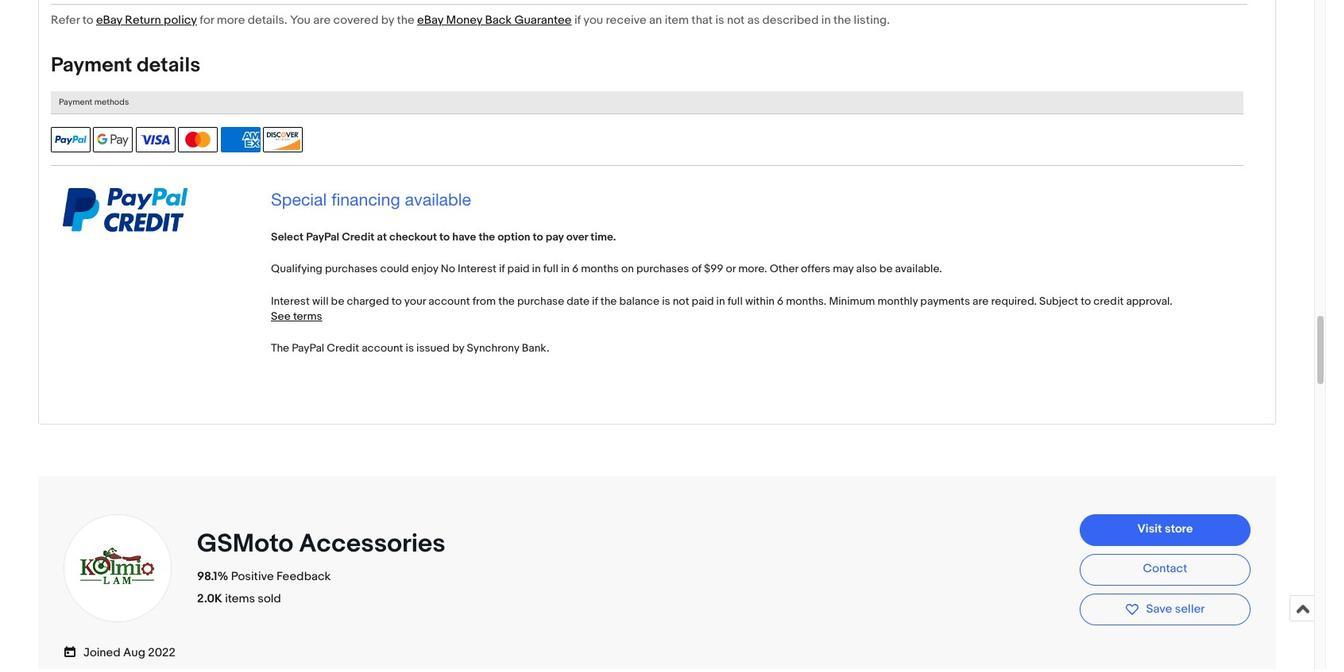 Task type: describe. For each thing, give the bounding box(es) containing it.
required.
[[991, 295, 1037, 308]]

policy
[[164, 13, 197, 28]]

1 horizontal spatial not
[[727, 13, 745, 28]]

approval.
[[1126, 295, 1173, 308]]

credit for account
[[327, 342, 359, 355]]

paid inside interest will be charged to your account from the purchase date if the balance is not paid in full within 6 months. minimum monthly payments are required. subject to credit approval. see terms
[[692, 295, 714, 308]]

full inside interest will be charged to your account from the purchase date if the balance is not paid in full within 6 months. minimum monthly payments are required. subject to credit approval. see terms
[[728, 295, 743, 308]]

1 horizontal spatial by
[[452, 342, 464, 355]]

as
[[747, 13, 760, 28]]

available
[[405, 190, 471, 210]]

for
[[200, 13, 214, 28]]

issued
[[416, 342, 450, 355]]

details
[[137, 53, 200, 78]]

you
[[290, 13, 311, 28]]

to right refer
[[82, 13, 93, 28]]

discover image
[[263, 127, 303, 153]]

0 horizontal spatial if
[[499, 262, 505, 276]]

0 horizontal spatial is
[[406, 342, 414, 355]]

available.
[[895, 262, 942, 276]]

text__icon wrapper image
[[64, 645, 83, 660]]

store
[[1165, 522, 1193, 537]]

charged
[[347, 295, 389, 308]]

2 ebay from the left
[[417, 13, 443, 28]]

in up purchase
[[532, 262, 541, 276]]

2022
[[148, 646, 175, 661]]

balance
[[619, 295, 660, 308]]

not inside interest will be charged to your account from the purchase date if the balance is not paid in full within 6 months. minimum monthly payments are required. subject to credit approval. see terms
[[673, 295, 689, 308]]

or
[[726, 262, 736, 276]]

over
[[566, 230, 588, 244]]

could
[[380, 262, 409, 276]]

synchrony
[[467, 342, 519, 355]]

bank.
[[522, 342, 549, 355]]

see terms link
[[271, 310, 322, 323]]

offers
[[801, 262, 830, 276]]

joined aug 2022
[[83, 646, 175, 661]]

positive
[[231, 570, 274, 585]]

in right described on the top right
[[821, 13, 831, 28]]

methods
[[94, 97, 129, 107]]

on
[[621, 262, 634, 276]]

return
[[125, 13, 161, 28]]

0 vertical spatial interest
[[458, 262, 497, 276]]

payment for payment methods
[[59, 97, 92, 107]]

the left listing.
[[834, 13, 851, 28]]

the right the covered
[[397, 13, 414, 28]]

the right date
[[600, 295, 617, 308]]

will
[[312, 295, 329, 308]]

the
[[271, 342, 289, 355]]

be inside interest will be charged to your account from the purchase date if the balance is not paid in full within 6 months. minimum monthly payments are required. subject to credit approval. see terms
[[331, 295, 344, 308]]

0 vertical spatial by
[[381, 13, 394, 28]]

date
[[567, 295, 590, 308]]

financing
[[331, 190, 400, 210]]

money
[[446, 13, 482, 28]]

refer
[[51, 13, 80, 28]]

qualifying
[[271, 262, 323, 276]]

save seller
[[1146, 602, 1205, 617]]

at
[[377, 230, 387, 244]]

0 vertical spatial is
[[715, 13, 724, 28]]

subject
[[1039, 295, 1078, 308]]

months.
[[786, 295, 827, 308]]

the right from
[[498, 295, 515, 308]]

more
[[217, 13, 245, 28]]

to left 'pay'
[[533, 230, 543, 244]]

of
[[692, 262, 702, 276]]

receive
[[606, 13, 647, 28]]

items
[[225, 592, 255, 607]]

0 horizontal spatial 6
[[572, 262, 579, 276]]

google pay image
[[93, 127, 133, 153]]

to left 'have'
[[439, 230, 450, 244]]

contact link
[[1080, 554, 1251, 586]]

6 inside interest will be charged to your account from the purchase date if the balance is not paid in full within 6 months. minimum monthly payments are required. subject to credit approval. see terms
[[777, 295, 784, 308]]

98.1% positive feedback 2.0k items sold
[[197, 570, 331, 607]]

save
[[1146, 602, 1172, 617]]

save seller button
[[1080, 594, 1251, 626]]

paypal for select
[[306, 230, 339, 244]]

minimum
[[829, 295, 875, 308]]

you
[[584, 13, 603, 28]]

98.1%
[[197, 570, 228, 585]]

0 vertical spatial full
[[543, 262, 558, 276]]

also
[[856, 262, 877, 276]]

payment for payment details
[[51, 53, 132, 78]]

1 horizontal spatial if
[[574, 13, 581, 28]]

visa image
[[136, 127, 175, 153]]

paypal image
[[51, 127, 91, 153]]

purchase
[[517, 295, 564, 308]]

master card image
[[178, 127, 218, 153]]

guarantee
[[514, 13, 572, 28]]

select
[[271, 230, 304, 244]]

gsmoto
[[197, 529, 293, 560]]

payment details
[[51, 53, 200, 78]]

monthly
[[878, 295, 918, 308]]

that
[[692, 13, 713, 28]]

payment methods
[[59, 97, 129, 107]]



Task type: locate. For each thing, give the bounding box(es) containing it.
back
[[485, 13, 512, 28]]

details.
[[248, 13, 287, 28]]

an
[[649, 13, 662, 28]]

is right balance
[[662, 295, 670, 308]]

other
[[770, 262, 798, 276]]

0 vertical spatial be
[[879, 262, 893, 276]]

1 vertical spatial credit
[[327, 342, 359, 355]]

ebay left the return
[[96, 13, 122, 28]]

2 purchases from the left
[[636, 262, 689, 276]]

months
[[581, 262, 619, 276]]

2 horizontal spatial is
[[715, 13, 724, 28]]

gsmoto accessories image
[[62, 513, 173, 624]]

0 vertical spatial credit
[[342, 230, 374, 244]]

0 horizontal spatial ebay
[[96, 13, 122, 28]]

0 vertical spatial 6
[[572, 262, 579, 276]]

select paypal credit at checkout to have the option to pay over time.
[[271, 230, 616, 244]]

0 horizontal spatial be
[[331, 295, 344, 308]]

1 vertical spatial are
[[973, 295, 989, 308]]

full
[[543, 262, 558, 276], [728, 295, 743, 308]]

contact
[[1143, 562, 1187, 577]]

$99
[[704, 262, 723, 276]]

paypal right select
[[306, 230, 339, 244]]

paid down option
[[507, 262, 530, 276]]

1 vertical spatial be
[[331, 295, 344, 308]]

credit
[[1094, 295, 1124, 308]]

to left credit
[[1081, 295, 1091, 308]]

are left required.
[[973, 295, 989, 308]]

in inside interest will be charged to your account from the purchase date if the balance is not paid in full within 6 months. minimum monthly payments are required. subject to credit approval. see terms
[[716, 295, 725, 308]]

paypal right the the
[[292, 342, 324, 355]]

not
[[727, 13, 745, 28], [673, 295, 689, 308]]

if inside interest will be charged to your account from the purchase date if the balance is not paid in full within 6 months. minimum monthly payments are required. subject to credit approval. see terms
[[592, 295, 598, 308]]

1 horizontal spatial interest
[[458, 262, 497, 276]]

feedback
[[277, 570, 331, 585]]

special
[[271, 190, 327, 210]]

2 horizontal spatial if
[[592, 295, 598, 308]]

refer to ebay return policy for more details. you are covered by the ebay money back guarantee if you receive an item that is not as described in the listing.
[[51, 13, 890, 28]]

1 vertical spatial is
[[662, 295, 670, 308]]

american express image
[[221, 127, 260, 153]]

interest
[[458, 262, 497, 276], [271, 295, 310, 308]]

0 horizontal spatial paid
[[507, 262, 530, 276]]

if left the you
[[574, 13, 581, 28]]

1 vertical spatial not
[[673, 295, 689, 308]]

are inside interest will be charged to your account from the purchase date if the balance is not paid in full within 6 months. minimum monthly payments are required. subject to credit approval. see terms
[[973, 295, 989, 308]]

1 horizontal spatial account
[[428, 295, 470, 308]]

have
[[452, 230, 476, 244]]

to
[[82, 13, 93, 28], [439, 230, 450, 244], [533, 230, 543, 244], [392, 295, 402, 308], [1081, 295, 1091, 308]]

account
[[428, 295, 470, 308], [362, 342, 403, 355]]

0 vertical spatial are
[[313, 13, 331, 28]]

purchases up the 'charged'
[[325, 262, 378, 276]]

2 vertical spatial if
[[592, 295, 598, 308]]

by right the covered
[[381, 13, 394, 28]]

1 horizontal spatial full
[[728, 295, 743, 308]]

if
[[574, 13, 581, 28], [499, 262, 505, 276], [592, 295, 598, 308]]

be right "will"
[[331, 295, 344, 308]]

payment left methods
[[59, 97, 92, 107]]

within
[[745, 295, 775, 308]]

in down 'pay'
[[561, 262, 570, 276]]

is left issued
[[406, 342, 414, 355]]

ebay return policy link
[[96, 13, 197, 28]]

the right 'have'
[[479, 230, 495, 244]]

interest right no
[[458, 262, 497, 276]]

the
[[397, 13, 414, 28], [834, 13, 851, 28], [479, 230, 495, 244], [498, 295, 515, 308], [600, 295, 617, 308]]

2 vertical spatial is
[[406, 342, 414, 355]]

paid
[[507, 262, 530, 276], [692, 295, 714, 308]]

1 horizontal spatial is
[[662, 295, 670, 308]]

1 vertical spatial paid
[[692, 295, 714, 308]]

joined
[[83, 646, 121, 661]]

0 vertical spatial account
[[428, 295, 470, 308]]

be right also
[[879, 262, 893, 276]]

6 right within
[[777, 295, 784, 308]]

1 vertical spatial if
[[499, 262, 505, 276]]

account down no
[[428, 295, 470, 308]]

if down option
[[499, 262, 505, 276]]

1 horizontal spatial ebay
[[417, 13, 443, 28]]

1 vertical spatial 6
[[777, 295, 784, 308]]

pay
[[546, 230, 564, 244]]

2.0k
[[197, 592, 222, 607]]

0 vertical spatial paypal
[[306, 230, 339, 244]]

described
[[763, 13, 819, 28]]

6 left months at left
[[572, 262, 579, 276]]

is inside interest will be charged to your account from the purchase date if the balance is not paid in full within 6 months. minimum monthly payments are required. subject to credit approval. see terms
[[662, 295, 670, 308]]

ebay money back guarantee link
[[417, 13, 572, 28]]

no
[[441, 262, 455, 276]]

full left within
[[728, 295, 743, 308]]

0 horizontal spatial full
[[543, 262, 558, 276]]

payment
[[51, 53, 132, 78], [59, 97, 92, 107]]

credit
[[342, 230, 374, 244], [327, 342, 359, 355]]

credit down "will"
[[327, 342, 359, 355]]

may
[[833, 262, 854, 276]]

see
[[271, 310, 291, 323]]

1 horizontal spatial be
[[879, 262, 893, 276]]

qualifying purchases could enjoy no interest if paid in full in 6 months on purchases of $99 or more. other offers may also be available.
[[271, 262, 942, 276]]

not right balance
[[673, 295, 689, 308]]

0 horizontal spatial interest
[[271, 295, 310, 308]]

0 vertical spatial payment
[[51, 53, 132, 78]]

1 horizontal spatial purchases
[[636, 262, 689, 276]]

item
[[665, 13, 689, 28]]

payment up payment methods
[[51, 53, 132, 78]]

1 vertical spatial full
[[728, 295, 743, 308]]

be
[[879, 262, 893, 276], [331, 295, 344, 308]]

0 vertical spatial paid
[[507, 262, 530, 276]]

is right that
[[715, 13, 724, 28]]

1 horizontal spatial 6
[[777, 295, 784, 308]]

1 vertical spatial account
[[362, 342, 403, 355]]

1 vertical spatial payment
[[59, 97, 92, 107]]

are right you at the left top of page
[[313, 13, 331, 28]]

option
[[498, 230, 530, 244]]

0 horizontal spatial by
[[381, 13, 394, 28]]

more.
[[738, 262, 767, 276]]

interest will be charged to your account from the purchase date if the balance is not paid in full within 6 months. minimum monthly payments are required. subject to credit approval. see terms
[[271, 295, 1173, 323]]

visit store
[[1137, 522, 1193, 537]]

listing.
[[854, 13, 890, 28]]

0 vertical spatial not
[[727, 13, 745, 28]]

paypal for the
[[292, 342, 324, 355]]

full down 'pay'
[[543, 262, 558, 276]]

are
[[313, 13, 331, 28], [973, 295, 989, 308]]

account down the 'charged'
[[362, 342, 403, 355]]

1 ebay from the left
[[96, 13, 122, 28]]

0 horizontal spatial account
[[362, 342, 403, 355]]

seller
[[1175, 602, 1205, 617]]

credit for at
[[342, 230, 374, 244]]

by right issued
[[452, 342, 464, 355]]

1 horizontal spatial are
[[973, 295, 989, 308]]

not left as
[[727, 13, 745, 28]]

in
[[821, 13, 831, 28], [532, 262, 541, 276], [561, 262, 570, 276], [716, 295, 725, 308]]

0 horizontal spatial are
[[313, 13, 331, 28]]

ebay left money
[[417, 13, 443, 28]]

visit store link
[[1080, 515, 1251, 547]]

gsmoto accessories link
[[197, 529, 451, 560]]

gsmoto accessories
[[197, 529, 446, 560]]

if right date
[[592, 295, 598, 308]]

interest inside interest will be charged to your account from the purchase date if the balance is not paid in full within 6 months. minimum monthly payments are required. subject to credit approval. see terms
[[271, 295, 310, 308]]

account inside interest will be charged to your account from the purchase date if the balance is not paid in full within 6 months. minimum monthly payments are required. subject to credit approval. see terms
[[428, 295, 470, 308]]

1 purchases from the left
[[325, 262, 378, 276]]

interest up see terms link
[[271, 295, 310, 308]]

in down $99
[[716, 295, 725, 308]]

1 vertical spatial paypal
[[292, 342, 324, 355]]

0 horizontal spatial not
[[673, 295, 689, 308]]

covered
[[333, 13, 379, 28]]

purchases left of
[[636, 262, 689, 276]]

1 vertical spatial interest
[[271, 295, 310, 308]]

sold
[[258, 592, 281, 607]]

from
[[473, 295, 496, 308]]

enjoy
[[411, 262, 438, 276]]

6
[[572, 262, 579, 276], [777, 295, 784, 308]]

terms
[[293, 310, 322, 323]]

credit left at
[[342, 230, 374, 244]]

1 horizontal spatial paid
[[692, 295, 714, 308]]

your
[[404, 295, 426, 308]]

0 vertical spatial if
[[574, 13, 581, 28]]

aug
[[123, 646, 145, 661]]

special financing available
[[271, 190, 471, 210]]

0 horizontal spatial purchases
[[325, 262, 378, 276]]

by
[[381, 13, 394, 28], [452, 342, 464, 355]]

visit
[[1137, 522, 1162, 537]]

payments
[[920, 295, 970, 308]]

is
[[715, 13, 724, 28], [662, 295, 670, 308], [406, 342, 414, 355]]

the paypal credit account is issued by synchrony bank.
[[271, 342, 549, 355]]

paid down of
[[692, 295, 714, 308]]

time.
[[591, 230, 616, 244]]

1 vertical spatial by
[[452, 342, 464, 355]]

to left your
[[392, 295, 402, 308]]



Task type: vqa. For each thing, say whether or not it's contained in the screenshot.
The "Not" to the bottom
yes



